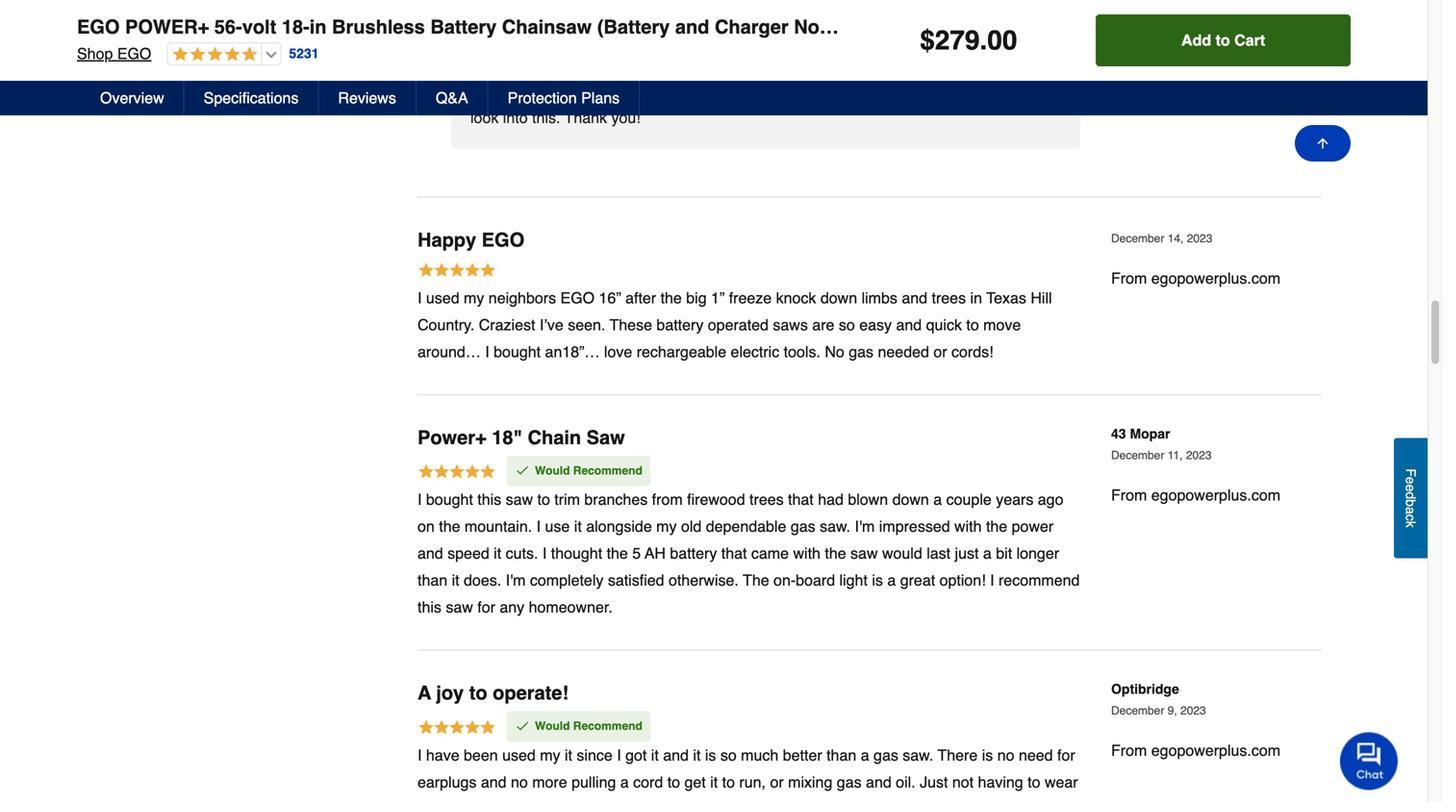 Task type: vqa. For each thing, say whether or not it's contained in the screenshot.
the how
no



Task type: describe. For each thing, give the bounding box(es) containing it.
to inside i used my neighbors ego 16" after the big 1" freeze knock down limbs and trees in texas hill country.  craziest i've seen.  these battery operated saws are so easy and quick to move around… i bought an18"… love rechargeable  electric tools.  no gas needed or cords!
[[967, 316, 979, 334]]

2 e from the top
[[1404, 484, 1419, 492]]

arrow up image
[[1316, 136, 1331, 151]]

0 horizontal spatial customer
[[625, 27, 697, 45]]

1 horizontal spatial saw
[[506, 491, 533, 509]]

instagram,
[[677, 86, 750, 103]]

the up light
[[825, 545, 847, 563]]

completely
[[530, 572, 604, 590]]

or inside hello there! we appreciate you taking the time to leave a review. please send ego a direct message on facebook, instagram, or x at your earliest opportunity and we'll look into this. thank you!
[[754, 86, 768, 103]]

makes
[[481, 800, 526, 803]]

2023 inside ego customer service december 7, 2023
[[1181, 32, 1207, 45]]

easy
[[860, 316, 892, 334]]

joy.
[[555, 800, 578, 803]]

00
[[988, 25, 1018, 56]]

would recommend for saw
[[535, 464, 643, 478]]

great
[[900, 572, 936, 590]]

a left great in the right of the page
[[888, 572, 896, 590]]

december 14, 2023
[[1112, 232, 1213, 245]]

a inside 'button'
[[1404, 507, 1419, 514]]

shop
[[77, 45, 113, 63]]

2 horizontal spatial saw
[[851, 545, 878, 563]]

specifications button
[[184, 81, 319, 115]]

the
[[743, 572, 770, 590]]

customer inside ego customer service december 7, 2023
[[1145, 9, 1208, 24]]

december inside 43 mopar december 11, 2023
[[1112, 449, 1165, 462]]

the inside hello there! we appreciate you taking the time to leave a review. please send ego a direct message on facebook, instagram, or x at your earliest opportunity and we'll look into this. thank you!
[[731, 62, 753, 80]]

these
[[610, 316, 652, 334]]

battery inside i bought this saw to trim branches from firewood trees that had blown down a couple years ago on the mountain. i use it alongside my old dependable gas saw. i'm impressed with the power and speed it cuts. i thought the 5 ah battery that came with the saw would last just a bit longer than it does. i'm completely satisfied otherwise. the on-board light is a great option! i recommend this saw for any homeowner.
[[670, 545, 717, 563]]

it left since
[[565, 747, 573, 764]]

16"
[[599, 289, 621, 307]]

craziest
[[479, 316, 535, 334]]

1 from from the top
[[1112, 269, 1147, 287]]

1 horizontal spatial that
[[788, 491, 814, 509]]

0 vertical spatial with
[[955, 518, 982, 536]]

0 vertical spatial have
[[426, 747, 460, 764]]

it right get
[[710, 774, 718, 791]]

a left couple
[[934, 491, 942, 509]]

it right got
[[651, 747, 659, 764]]

firewood
[[687, 491, 745, 509]]

a joy to operate!
[[418, 682, 569, 705]]

egopowerplus.com for operate!
[[1152, 742, 1281, 760]]

and up the taking
[[675, 16, 710, 38]]

d
[[1404, 492, 1419, 499]]

blown
[[848, 491, 888, 509]]

9,
[[1168, 705, 1178, 718]]

1 from egopowerplus.com from the top
[[1112, 269, 1281, 287]]

to inside hello there! we appreciate you taking the time to leave a review. please send ego a direct message on facebook, instagram, or x at your earliest opportunity and we'll look into this. thank you!
[[790, 62, 803, 80]]

taking
[[686, 62, 727, 80]]

ah
[[645, 545, 666, 563]]

i bought this saw to trim branches from firewood trees that had blown down a couple years ago on the mountain. i use it alongside my old dependable gas saw. i'm impressed with the power and speed it cuts. i thought the 5 ah battery that came with the saw would last just a bit longer than it does. i'm completely satisfied otherwise. the on-board light is a great option! i recommend this saw for any homeowner.
[[418, 491, 1080, 616]]

it up get
[[693, 747, 701, 764]]

specifications
[[204, 89, 299, 107]]

light
[[840, 572, 868, 590]]

since
[[577, 747, 613, 764]]

i down power+ at the bottom left of page
[[418, 491, 422, 509]]

a down more
[[543, 800, 551, 803]]

saws
[[773, 316, 808, 334]]

joy
[[436, 682, 464, 705]]

earliest
[[838, 86, 887, 103]]

in inside i used my neighbors ego 16" after the big 1" freeze knock down limbs and trees in texas hill country.  craziest i've seen.  these battery operated saws are so easy and quick to move around… i bought an18"… love rechargeable  electric tools.  no gas needed or cords!
[[971, 289, 983, 307]]

checkmark image
[[515, 719, 530, 734]]

wear
[[1045, 774, 1078, 791]]

5
[[633, 545, 641, 563]]

so inside i have been used my it since i got it and it is so much better than a gas saw. there is no need for earplugs and no more pulling a cord to get it to run, or mixing gas and oil. just not having to wear earplugs makes it a joy. it is also very powerful, should have gotten one sooner.
[[721, 747, 737, 764]]

cords!
[[952, 343, 994, 361]]

on for facebook,
[[579, 86, 596, 103]]

43
[[1112, 426, 1127, 442]]

service inside ego customer service december 7, 2023
[[1212, 9, 1260, 24]]

from egopowerplus.com for power+ 18" chain saw
[[1112, 486, 1281, 504]]

years
[[996, 491, 1034, 509]]

14,
[[1168, 232, 1184, 245]]

needed
[[878, 343, 930, 361]]

need
[[1019, 747, 1053, 764]]

and up get
[[663, 747, 689, 764]]

b
[[1404, 499, 1419, 507]]

electric
[[731, 343, 780, 361]]

my inside i have been used my it since i got it and it is so much better than a gas saw. there is no need for earplugs and no more pulling a cord to get it to run, or mixing gas and oil. just not having to wear earplugs makes it a joy. it is also very powerful, should have gotten one sooner.
[[540, 747, 561, 764]]

would
[[882, 545, 923, 563]]

5 stars image for ego
[[418, 261, 497, 282]]

branches
[[585, 491, 648, 509]]

a left bit
[[983, 545, 992, 563]]

0 horizontal spatial that
[[722, 545, 747, 563]]

seen.
[[568, 316, 606, 334]]

to inside i bought this saw to trim branches from firewood trees that had blown down a couple years ago on the mountain. i use it alongside my old dependable gas saw. i'm impressed with the power and speed it cuts. i thought the 5 ah battery that came with the saw would last just a bit longer than it does. i'm completely satisfied otherwise. the on-board light is a great option! i recommend this saw for any homeowner.
[[537, 491, 550, 509]]

freeze
[[729, 289, 772, 307]]

my inside i bought this saw to trim branches from firewood trees that had blown down a couple years ago on the mountain. i use it alongside my old dependable gas saw. i'm impressed with the power and speed it cuts. i thought the 5 ah battery that came with the saw would last just a bit longer than it does. i'm completely satisfied otherwise. the on-board light is a great option! i recommend this saw for any homeowner.
[[656, 518, 677, 536]]

1 vertical spatial this
[[418, 599, 442, 616]]

0 vertical spatial from
[[548, 27, 583, 45]]

speed
[[448, 545, 490, 563]]

recommend
[[999, 572, 1080, 590]]

a up the also
[[621, 774, 629, 791]]

i left got
[[617, 747, 621, 764]]

would recommend for operate!
[[535, 720, 643, 733]]

hello
[[471, 62, 506, 80]]

and up one
[[866, 774, 892, 791]]

use
[[545, 518, 570, 536]]

gas inside i bought this saw to trim branches from firewood trees that had blown down a couple years ago on the mountain. i use it alongside my old dependable gas saw. i'm impressed with the power and speed it cuts. i thought the 5 ah battery that came with the saw would last just a bit longer than it does. i'm completely satisfied otherwise. the on-board light is a great option! i recommend this saw for any homeowner.
[[791, 518, 816, 536]]

an18"…
[[545, 343, 600, 361]]

or inside i have been used my it since i got it and it is so much better than a gas saw. there is no need for earplugs and no more pulling a cord to get it to run, or mixing gas and oil. just not having to wear earplugs makes it a joy. it is also very powerful, should have gotten one sooner.
[[770, 774, 784, 791]]

c
[[1404, 514, 1419, 521]]

operate!
[[493, 682, 569, 705]]

43 mopar december 11, 2023
[[1112, 426, 1212, 462]]

ego power+ 56-volt 18-in brushless battery chainsaw (battery and charger not included)
[[77, 16, 917, 38]]

i left use
[[537, 518, 541, 536]]

0 horizontal spatial with
[[793, 545, 821, 563]]

optibridge
[[1112, 682, 1180, 697]]

optibridge december 9, 2023
[[1112, 682, 1207, 718]]

0 vertical spatial this
[[478, 491, 502, 509]]

1 earplugs from the top
[[418, 774, 477, 791]]

any
[[500, 599, 525, 616]]

18-
[[282, 16, 310, 38]]

from inside i bought this saw to trim branches from firewood trees that had blown down a couple years ago on the mountain. i use it alongside my old dependable gas saw. i'm impressed with the power and speed it cuts. i thought the 5 ah battery that came with the saw would last just a bit longer than it does. i'm completely satisfied otherwise. the on-board light is a great option! i recommend this saw for any homeowner.
[[652, 491, 683, 509]]

i right cuts.
[[543, 545, 547, 563]]

1 vertical spatial have
[[793, 800, 826, 803]]

mountain.
[[465, 518, 532, 536]]

18"
[[492, 427, 523, 449]]

there
[[938, 747, 978, 764]]

move
[[984, 316, 1021, 334]]

gotten
[[831, 800, 874, 803]]

x
[[772, 86, 782, 103]]

saw. inside i bought this saw to trim branches from firewood trees that had blown down a couple years ago on the mountain. i use it alongside my old dependable gas saw. i'm impressed with the power and speed it cuts. i thought the 5 ah battery that came with the saw would last just a bit longer than it does. i'm completely satisfied otherwise. the on-board light is a great option! i recommend this saw for any homeowner.
[[820, 518, 851, 536]]

1 e from the top
[[1404, 477, 1419, 484]]

would for saw
[[535, 464, 570, 478]]

2023 right 14,
[[1187, 232, 1213, 245]]

4.7 stars image
[[168, 46, 257, 64]]

plans
[[581, 89, 620, 107]]

operated
[[708, 316, 769, 334]]

the up bit
[[986, 518, 1008, 536]]

last
[[927, 545, 951, 563]]

power
[[1012, 518, 1054, 536]]

checkmark image
[[515, 463, 530, 478]]

a right send
[[1041, 62, 1050, 80]]

thought
[[551, 545, 603, 563]]

1 vertical spatial no
[[511, 774, 528, 791]]

old
[[681, 518, 702, 536]]

at
[[786, 86, 799, 103]]

chat invite button image
[[1341, 732, 1399, 791]]

look
[[471, 109, 499, 126]]

better
[[783, 747, 822, 764]]

it left cuts.
[[494, 545, 502, 563]]

bought inside i bought this saw to trim branches from firewood trees that had blown down a couple years ago on the mountain. i use it alongside my old dependable gas saw. i'm impressed with the power and speed it cuts. i thought the 5 ah battery that came with the saw would last just a bit longer than it does. i'm completely satisfied otherwise. the on-board light is a great option! i recommend this saw for any homeowner.
[[426, 491, 473, 509]]

i right option!
[[990, 572, 995, 590]]

also
[[611, 800, 639, 803]]

not
[[794, 16, 826, 38]]

protection
[[508, 89, 577, 107]]

big
[[686, 289, 707, 307]]

very
[[643, 800, 672, 803]]

ego inside hello there! we appreciate you taking the time to leave a review. please send ego a direct message on facebook, instagram, or x at your earliest opportunity and we'll look into this. thank you!
[[1003, 62, 1037, 80]]

is up get
[[705, 747, 716, 764]]

to left run,
[[722, 774, 735, 791]]

and right the "limbs"
[[902, 289, 928, 307]]

q&a button
[[417, 81, 489, 115]]

december inside optibridge december 9, 2023
[[1112, 705, 1165, 718]]

december inside ego customer service december 7, 2023
[[1112, 32, 1165, 45]]

cart
[[1235, 31, 1266, 49]]

run,
[[740, 774, 766, 791]]

saw
[[587, 427, 625, 449]]

it right use
[[574, 518, 582, 536]]

bought inside i used my neighbors ego 16" after the big 1" freeze knock down limbs and trees in texas hill country.  craziest i've seen.  these battery operated saws are so easy and quick to move around… i bought an18"… love rechargeable  electric tools.  no gas needed or cords!
[[494, 343, 541, 361]]

rechargeable
[[637, 343, 727, 361]]



Task type: locate. For each thing, give the bounding box(es) containing it.
saw up light
[[851, 545, 878, 563]]

2023 right 7,
[[1181, 32, 1207, 45]]

than inside i have been used my it since i got it and it is so much better than a gas saw. there is no need for earplugs and no more pulling a cord to get it to run, or mixing gas and oil. just not having to wear earplugs makes it a joy. it is also very powerful, should have gotten one sooner.
[[827, 747, 857, 764]]

earplugs
[[418, 774, 477, 791], [418, 800, 477, 803]]

0 horizontal spatial on
[[418, 518, 435, 536]]

no up makes
[[511, 774, 528, 791]]

bit
[[996, 545, 1013, 563]]

for left any
[[478, 599, 496, 616]]

this left any
[[418, 599, 442, 616]]

1 would recommend from the top
[[535, 464, 643, 478]]

is inside i bought this saw to trim branches from firewood trees that had blown down a couple years ago on the mountain. i use it alongside my old dependable gas saw. i'm impressed with the power and speed it cuts. i thought the 5 ah battery that came with the saw would last just a bit longer than it does. i'm completely satisfied otherwise. the on-board light is a great option! i recommend this saw for any homeowner.
[[872, 572, 883, 590]]

0 vertical spatial in
[[310, 16, 327, 38]]

bought up mountain.
[[426, 491, 473, 509]]

2 horizontal spatial or
[[934, 343, 948, 361]]

so left much
[[721, 747, 737, 764]]

down inside i bought this saw to trim branches from firewood trees that had blown down a couple years ago on the mountain. i use it alongside my old dependable gas saw. i'm impressed with the power and speed it cuts. i thought the 5 ah battery that came with the saw would last just a bit longer than it does. i'm completely satisfied otherwise. the on-board light is a great option! i recommend this saw for any homeowner.
[[893, 491, 929, 509]]

2 vertical spatial from
[[1112, 742, 1147, 760]]

used
[[426, 289, 460, 307], [502, 747, 536, 764]]

leave
[[808, 62, 844, 80]]

pulling
[[572, 774, 616, 791]]

2 from egopowerplus.com from the top
[[1112, 486, 1281, 504]]

to left trim
[[537, 491, 550, 509]]

1 horizontal spatial bought
[[494, 343, 541, 361]]

1 horizontal spatial my
[[540, 747, 561, 764]]

used down checkmark image
[[502, 747, 536, 764]]

egopowerplus.com for saw
[[1152, 486, 1281, 504]]

the up the speed
[[439, 518, 460, 536]]

does.
[[464, 572, 502, 590]]

2 vertical spatial saw
[[446, 599, 473, 616]]

have
[[426, 747, 460, 764], [793, 800, 826, 803]]

2 would from the top
[[535, 720, 570, 733]]

from egopowerplus.com down 9,
[[1112, 742, 1281, 760]]

i down craziest
[[485, 343, 490, 361]]

0 vertical spatial that
[[788, 491, 814, 509]]

recommend
[[573, 464, 643, 478], [573, 720, 643, 733]]

gas up oil.
[[874, 747, 899, 764]]

1 december from the top
[[1112, 32, 1165, 45]]

on left mountain.
[[418, 518, 435, 536]]

having
[[978, 774, 1024, 791]]

that
[[788, 491, 814, 509], [722, 545, 747, 563]]

a
[[849, 62, 857, 80], [1041, 62, 1050, 80], [934, 491, 942, 509], [1404, 507, 1419, 514], [983, 545, 992, 563], [888, 572, 896, 590], [861, 747, 870, 764], [621, 774, 629, 791], [543, 800, 551, 803]]

0 vertical spatial would recommend
[[535, 464, 643, 478]]

2 vertical spatial or
[[770, 774, 784, 791]]

response from ego customer service
[[471, 27, 756, 45]]

with down couple
[[955, 518, 982, 536]]

egopowerplus.com down 14,
[[1152, 269, 1281, 287]]

down inside i used my neighbors ego 16" after the big 1" freeze knock down limbs and trees in texas hill country.  craziest i've seen.  these battery operated saws are so easy and quick to move around… i bought an18"… love rechargeable  electric tools.  no gas needed or cords!
[[821, 289, 858, 307]]

to left get
[[668, 774, 680, 791]]

on for the
[[418, 518, 435, 536]]

saw down does.
[[446, 599, 473, 616]]

a
[[418, 682, 431, 705]]

knock
[[776, 289, 816, 307]]

0 vertical spatial saw.
[[820, 518, 851, 536]]

1 vertical spatial earplugs
[[418, 800, 477, 803]]

would right checkmark image
[[535, 720, 570, 733]]

used up country.
[[426, 289, 460, 307]]

0 horizontal spatial saw
[[446, 599, 473, 616]]

3 december from the top
[[1112, 449, 1165, 462]]

egopowerplus.com
[[1152, 269, 1281, 287], [1152, 486, 1281, 504], [1152, 742, 1281, 760]]

and up makes
[[481, 774, 507, 791]]

1 vertical spatial used
[[502, 747, 536, 764]]

the left "time"
[[731, 62, 753, 80]]

facebook,
[[601, 86, 673, 103]]

1 egopowerplus.com from the top
[[1152, 269, 1281, 287]]

for inside i bought this saw to trim branches from firewood trees that had blown down a couple years ago on the mountain. i use it alongside my old dependable gas saw. i'm impressed with the power and speed it cuts. i thought the 5 ah battery that came with the saw would last just a bit longer than it does. i'm completely satisfied otherwise. the on-board light is a great option! i recommend this saw for any homeowner.
[[478, 599, 496, 616]]

and inside i bought this saw to trim branches from firewood trees that had blown down a couple years ago on the mountain. i use it alongside my old dependable gas saw. i'm impressed with the power and speed it cuts. i thought the 5 ah battery that came with the saw would last just a bit longer than it does. i'm completely satisfied otherwise. the on-board light is a great option! i recommend this saw for any homeowner.
[[418, 545, 443, 563]]

saw. up oil.
[[903, 747, 934, 764]]

0 vertical spatial so
[[839, 316, 855, 334]]

trees inside i bought this saw to trim branches from firewood trees that had blown down a couple years ago on the mountain. i use it alongside my old dependable gas saw. i'm impressed with the power and speed it cuts. i thought the 5 ah battery that came with the saw would last just a bit longer than it does. i'm completely satisfied otherwise. the on-board light is a great option! i recommend this saw for any homeowner.
[[750, 491, 784, 509]]

0 vertical spatial i'm
[[855, 518, 875, 536]]

service up add to cart
[[1212, 9, 1260, 24]]

no
[[998, 747, 1015, 764], [511, 774, 528, 791]]

1 horizontal spatial for
[[1058, 747, 1076, 764]]

than right better
[[827, 747, 857, 764]]

1 would from the top
[[535, 464, 570, 478]]

1 5 stars image from the top
[[418, 261, 497, 282]]

1 vertical spatial in
[[971, 289, 983, 307]]

0 vertical spatial customer
[[1145, 9, 1208, 24]]

0 horizontal spatial down
[[821, 289, 858, 307]]

3 from from the top
[[1112, 742, 1147, 760]]

0 vertical spatial egopowerplus.com
[[1152, 269, 1281, 287]]

0 vertical spatial would
[[535, 464, 570, 478]]

0 horizontal spatial than
[[418, 572, 448, 590]]

0 vertical spatial earplugs
[[418, 774, 477, 791]]

0 horizontal spatial service
[[702, 27, 756, 45]]

trees inside i used my neighbors ego 16" after the big 1" freeze knock down limbs and trees in texas hill country.  craziest i've seen.  these battery operated saws are so easy and quick to move around… i bought an18"… love rechargeable  electric tools.  no gas needed or cords!
[[932, 289, 966, 307]]

powerful,
[[677, 800, 739, 803]]

0 vertical spatial 5 stars image
[[418, 261, 497, 282]]

direct
[[471, 86, 508, 103]]

2 egopowerplus.com from the top
[[1152, 486, 1281, 504]]

1 vertical spatial that
[[722, 545, 747, 563]]

to up cords!
[[967, 316, 979, 334]]

1 vertical spatial down
[[893, 491, 929, 509]]

than down the speed
[[418, 572, 448, 590]]

egopowerplus.com down 11,
[[1152, 486, 1281, 504]]

customer up 7,
[[1145, 9, 1208, 24]]

overview button
[[81, 81, 184, 115]]

2 recommend from the top
[[573, 720, 643, 733]]

2023 inside 43 mopar december 11, 2023
[[1186, 449, 1212, 462]]

gas up board
[[791, 518, 816, 536]]

chain
[[528, 427, 581, 449]]

down up are
[[821, 289, 858, 307]]

0 horizontal spatial from
[[548, 27, 583, 45]]

or down quick at the top right
[[934, 343, 948, 361]]

1 vertical spatial egopowerplus.com
[[1152, 486, 1281, 504]]

2 5 stars image from the top
[[418, 463, 497, 484]]

is
[[872, 572, 883, 590], [705, 747, 716, 764], [982, 747, 993, 764], [595, 800, 607, 803]]

dependable
[[706, 518, 787, 536]]

in up 5231
[[310, 16, 327, 38]]

country.
[[418, 316, 475, 334]]

appreciate
[[581, 62, 653, 80]]

recommend for a joy to operate!
[[573, 720, 643, 733]]

this up mountain.
[[478, 491, 502, 509]]

would right checkmark icon on the bottom
[[535, 464, 570, 478]]

battery inside i used my neighbors ego 16" after the big 1" freeze knock down limbs and trees in texas hill country.  craziest i've seen.  these battery operated saws are so easy and quick to move around… i bought an18"… love rechargeable  electric tools.  no gas needed or cords!
[[657, 316, 704, 334]]

charger
[[715, 16, 789, 38]]

e up d
[[1404, 477, 1419, 484]]

0 vertical spatial no
[[998, 747, 1015, 764]]

so right are
[[839, 316, 855, 334]]

2 vertical spatial egopowerplus.com
[[1152, 742, 1281, 760]]

so inside i used my neighbors ego 16" after the big 1" freeze knock down limbs and trees in texas hill country.  craziest i've seen.  these battery operated saws are so easy and quick to move around… i bought an18"… love rechargeable  electric tools.  no gas needed or cords!
[[839, 316, 855, 334]]

there!
[[510, 62, 549, 80]]

to inside add to cart button
[[1216, 31, 1231, 49]]

1 vertical spatial battery
[[670, 545, 717, 563]]

that down dependable
[[722, 545, 747, 563]]

just
[[955, 545, 979, 563]]

my inside i used my neighbors ego 16" after the big 1" freeze knock down limbs and trees in texas hill country.  craziest i've seen.  these battery operated saws are so easy and quick to move around… i bought an18"… love rechargeable  electric tools.  no gas needed or cords!
[[464, 289, 484, 307]]

brushless
[[332, 16, 425, 38]]

2023 right 9,
[[1181, 705, 1207, 718]]

0 horizontal spatial no
[[511, 774, 528, 791]]

just
[[920, 774, 948, 791]]

i'm
[[855, 518, 875, 536], [506, 572, 526, 590]]

from for operate!
[[1112, 742, 1147, 760]]

0 horizontal spatial in
[[310, 16, 327, 38]]

would
[[535, 464, 570, 478], [535, 720, 570, 733]]

2 december from the top
[[1112, 232, 1165, 245]]

7,
[[1168, 32, 1178, 45]]

0 horizontal spatial bought
[[426, 491, 473, 509]]

1 horizontal spatial with
[[955, 518, 982, 536]]

a up earliest at the right of page
[[849, 62, 857, 80]]

11,
[[1168, 449, 1183, 462]]

3 from egopowerplus.com from the top
[[1112, 742, 1281, 760]]

recommend for power+ 18" chain saw
[[573, 464, 643, 478]]

gas inside i used my neighbors ego 16" after the big 1" freeze knock down limbs and trees in texas hill country.  craziest i've seen.  these battery operated saws are so easy and quick to move around… i bought an18"… love rechargeable  electric tools.  no gas needed or cords!
[[849, 343, 874, 361]]

1 horizontal spatial this
[[478, 491, 502, 509]]

0 vertical spatial recommend
[[573, 464, 643, 478]]

1 vertical spatial i'm
[[506, 572, 526, 590]]

saw down checkmark icon on the bottom
[[506, 491, 533, 509]]

saw. inside i have been used my it since i got it and it is so much better than a gas saw. there is no need for earplugs and no more pulling a cord to get it to run, or mixing gas and oil. just not having to wear earplugs makes it a joy. it is also very powerful, should have gotten one sooner.
[[903, 747, 934, 764]]

a up gotten
[[861, 747, 870, 764]]

1 vertical spatial saw
[[851, 545, 878, 563]]

and
[[675, 16, 710, 38], [972, 86, 998, 103], [902, 289, 928, 307], [896, 316, 922, 334], [418, 545, 443, 563], [663, 747, 689, 764], [481, 774, 507, 791], [866, 774, 892, 791]]

2 from from the top
[[1112, 486, 1147, 504]]

0 vertical spatial on
[[579, 86, 596, 103]]

december left 7,
[[1112, 32, 1165, 45]]

service up the taking
[[702, 27, 756, 45]]

you
[[657, 62, 682, 80]]

no up having
[[998, 747, 1015, 764]]

1 horizontal spatial or
[[770, 774, 784, 791]]

a up k at the right of page
[[1404, 507, 1419, 514]]

homeowner.
[[529, 599, 613, 616]]

0 vertical spatial saw
[[506, 491, 533, 509]]

it down more
[[531, 800, 538, 803]]

the inside i used my neighbors ego 16" after the big 1" freeze knock down limbs and trees in texas hill country.  craziest i've seen.  these battery operated saws are so easy and quick to move around… i bought an18"… love rechargeable  electric tools.  no gas needed or cords!
[[661, 289, 682, 307]]

thank
[[565, 109, 607, 126]]

1 horizontal spatial so
[[839, 316, 855, 334]]

december left 14,
[[1112, 232, 1165, 245]]

impressed
[[879, 518, 950, 536]]

for up wear at the right of page
[[1058, 747, 1076, 764]]

protection plans
[[508, 89, 620, 107]]

f e e d b a c k
[[1404, 469, 1419, 528]]

and up needed
[[896, 316, 922, 334]]

0 horizontal spatial i'm
[[506, 572, 526, 590]]

trim
[[555, 491, 580, 509]]

i have been used my it since i got it and it is so much better than a gas saw. there is no need for earplugs and no more pulling a cord to get it to run, or mixing gas and oil. just not having to wear earplugs makes it a joy. it is also very powerful, should have gotten one sooner.
[[418, 747, 1078, 803]]

3 5 stars image from the top
[[418, 719, 497, 739]]

from up old
[[652, 491, 683, 509]]

and inside hello there! we appreciate you taking the time to leave a review. please send ego a direct message on facebook, instagram, or x at your earliest opportunity and we'll look into this. thank you!
[[972, 86, 998, 103]]

and down send
[[972, 86, 998, 103]]

2023 inside optibridge december 9, 2023
[[1181, 705, 1207, 718]]

f
[[1404, 469, 1419, 477]]

arrow right image
[[419, 9, 437, 28]]

1 vertical spatial from egopowerplus.com
[[1112, 486, 1281, 504]]

2 would recommend from the top
[[535, 720, 643, 733]]

5 stars image down happy
[[418, 261, 497, 282]]

it
[[574, 518, 582, 536], [494, 545, 502, 563], [452, 572, 460, 590], [565, 747, 573, 764], [651, 747, 659, 764], [693, 747, 701, 764], [710, 774, 718, 791], [531, 800, 538, 803]]

mopar
[[1130, 426, 1171, 442]]

0 horizontal spatial this
[[418, 599, 442, 616]]

saw. down had
[[820, 518, 851, 536]]

gas right no
[[849, 343, 874, 361]]

1 vertical spatial than
[[827, 747, 857, 764]]

it left does.
[[452, 572, 460, 590]]

used inside i have been used my it since i got it and it is so much better than a gas saw. there is no need for earplugs and no more pulling a cord to get it to run, or mixing gas and oil. just not having to wear earplugs makes it a joy. it is also very powerful, should have gotten one sooner.
[[502, 747, 536, 764]]

customer up you
[[625, 27, 697, 45]]

1 horizontal spatial service
[[1212, 9, 1260, 24]]

5 stars image
[[418, 261, 497, 282], [418, 463, 497, 484], [418, 719, 497, 739]]

from egopowerplus.com for a joy to operate!
[[1112, 742, 1281, 760]]

1 vertical spatial recommend
[[573, 720, 643, 733]]

0 vertical spatial from
[[1112, 269, 1147, 287]]

in
[[310, 16, 327, 38], [971, 289, 983, 307]]

3 egopowerplus.com from the top
[[1152, 742, 1281, 760]]

is right there
[[982, 747, 993, 764]]

or up 'should'
[[770, 774, 784, 791]]

5 stars image for joy
[[418, 719, 497, 739]]

love
[[604, 343, 633, 361]]

1 vertical spatial trees
[[750, 491, 784, 509]]

1 horizontal spatial customer
[[1145, 9, 1208, 24]]

1 vertical spatial 5 stars image
[[418, 463, 497, 484]]

k
[[1404, 521, 1419, 528]]

have down mixing
[[793, 800, 826, 803]]

0 horizontal spatial used
[[426, 289, 460, 307]]

happy ego
[[418, 229, 525, 251]]

from egopowerplus.com down 11,
[[1112, 486, 1281, 504]]

e
[[1404, 477, 1419, 484], [1404, 484, 1419, 492]]

1 horizontal spatial no
[[998, 747, 1015, 764]]

5 stars image down power+ at the bottom left of page
[[418, 463, 497, 484]]

i've
[[540, 316, 564, 334]]

1 horizontal spatial i'm
[[855, 518, 875, 536]]

the left the 5
[[607, 545, 628, 563]]

1"
[[711, 289, 725, 307]]

1 vertical spatial from
[[1112, 486, 1147, 504]]

ego inside ego customer service december 7, 2023
[[1112, 9, 1141, 24]]

from
[[548, 27, 583, 45], [652, 491, 683, 509]]

add to cart button
[[1096, 14, 1351, 66]]

for inside i have been used my it since i got it and it is so much better than a gas saw. there is no need for earplugs and no more pulling a cord to get it to run, or mixing gas and oil. just not having to wear earplugs makes it a joy. it is also very powerful, should have gotten one sooner.
[[1058, 747, 1076, 764]]

hello there! we appreciate you taking the time to leave a review. please send ego a direct message on facebook, instagram, or x at your earliest opportunity and we'll look into this. thank you!
[[471, 62, 1050, 126]]

or inside i used my neighbors ego 16" after the big 1" freeze knock down limbs and trees in texas hill country.  craziest i've seen.  these battery operated saws are so easy and quick to move around… i bought an18"… love rechargeable  electric tools.  no gas needed or cords!
[[934, 343, 948, 361]]

to up at
[[790, 62, 803, 80]]

0 vertical spatial than
[[418, 572, 448, 590]]

1 vertical spatial with
[[793, 545, 821, 563]]

0 horizontal spatial have
[[426, 747, 460, 764]]

my up more
[[540, 747, 561, 764]]

1 vertical spatial would recommend
[[535, 720, 643, 733]]

battery down old
[[670, 545, 717, 563]]

0 vertical spatial battery
[[657, 316, 704, 334]]

1 horizontal spatial than
[[827, 747, 857, 764]]

2 vertical spatial 5 stars image
[[418, 719, 497, 739]]

to right joy
[[469, 682, 488, 705]]

1 vertical spatial so
[[721, 747, 737, 764]]

1 horizontal spatial from
[[652, 491, 683, 509]]

5 stars image for 18"
[[418, 463, 497, 484]]

or
[[754, 86, 768, 103], [934, 343, 948, 361], [770, 774, 784, 791]]

1 vertical spatial customer
[[625, 27, 697, 45]]

earplugs left makes
[[418, 800, 477, 803]]

gas up gotten
[[837, 774, 862, 791]]

ego inside i used my neighbors ego 16" after the big 1" freeze knock down limbs and trees in texas hill country.  craziest i've seen.  these battery operated saws are so easy and quick to move around… i bought an18"… love rechargeable  electric tools.  no gas needed or cords!
[[561, 289, 595, 307]]

this.
[[532, 109, 560, 126]]

1 vertical spatial service
[[702, 27, 756, 45]]

from for saw
[[1112, 486, 1147, 504]]

0 vertical spatial trees
[[932, 289, 966, 307]]

on inside i bought this saw to trim branches from firewood trees that had blown down a couple years ago on the mountain. i use it alongside my old dependable gas saw. i'm impressed with the power and speed it cuts. i thought the 5 ah battery that came with the saw would last just a bit longer than it does. i'm completely satisfied otherwise. the on-board light is a great option! i recommend this saw for any homeowner.
[[418, 518, 435, 536]]

is right it
[[595, 800, 607, 803]]

0 vertical spatial down
[[821, 289, 858, 307]]

1 horizontal spatial saw.
[[903, 747, 934, 764]]

i used my neighbors ego 16" after the big 1" freeze knock down limbs and trees in texas hill country.  craziest i've seen.  these battery operated saws are so easy and quick to move around… i bought an18"… love rechargeable  electric tools.  no gas needed or cords!
[[418, 289, 1052, 361]]

would for operate!
[[535, 720, 570, 733]]

power+
[[125, 16, 209, 38]]

my
[[464, 289, 484, 307], [656, 518, 677, 536], [540, 747, 561, 764]]

0 horizontal spatial for
[[478, 599, 496, 616]]

from egopowerplus.com down 14,
[[1112, 269, 1281, 287]]

to
[[1216, 31, 1231, 49], [790, 62, 803, 80], [967, 316, 979, 334], [537, 491, 550, 509], [469, 682, 488, 705], [668, 774, 680, 791], [722, 774, 735, 791], [1028, 774, 1041, 791]]

on inside hello there! we appreciate you taking the time to leave a review. please send ego a direct message on facebook, instagram, or x at your earliest opportunity and we'll look into this. thank you!
[[579, 86, 596, 103]]

1 horizontal spatial have
[[793, 800, 826, 803]]

$
[[920, 25, 935, 56]]

sooner.
[[908, 800, 958, 803]]

1 horizontal spatial used
[[502, 747, 536, 764]]

1 vertical spatial or
[[934, 343, 948, 361]]

saw
[[506, 491, 533, 509], [851, 545, 878, 563], [446, 599, 473, 616]]

to down need
[[1028, 774, 1041, 791]]

cuts.
[[506, 545, 538, 563]]

should
[[743, 800, 789, 803]]

or left the x
[[754, 86, 768, 103]]

1 horizontal spatial down
[[893, 491, 929, 509]]

0 vertical spatial bought
[[494, 343, 541, 361]]

0 vertical spatial used
[[426, 289, 460, 307]]

power+
[[418, 427, 487, 449]]

than inside i bought this saw to trim branches from firewood trees that had blown down a couple years ago on the mountain. i use it alongside my old dependable gas saw. i'm impressed with the power and speed it cuts. i thought the 5 ah battery that came with the saw would last just a bit longer than it does. i'm completely satisfied otherwise. the on-board light is a great option! i recommend this saw for any homeowner.
[[418, 572, 448, 590]]

0 vertical spatial from egopowerplus.com
[[1112, 269, 1281, 287]]

we'll
[[1002, 86, 1032, 103]]

review.
[[861, 62, 909, 80]]

i up country.
[[418, 289, 422, 307]]

board
[[796, 572, 835, 590]]

volt
[[242, 16, 276, 38]]

from down december 14, 2023
[[1112, 269, 1147, 287]]

trees up dependable
[[750, 491, 784, 509]]

are
[[813, 316, 835, 334]]

2 vertical spatial my
[[540, 747, 561, 764]]

down
[[821, 289, 858, 307], [893, 491, 929, 509]]

0 vertical spatial or
[[754, 86, 768, 103]]

1 recommend from the top
[[573, 464, 643, 478]]

message
[[513, 86, 575, 103]]

1 vertical spatial would
[[535, 720, 570, 733]]

0 horizontal spatial or
[[754, 86, 768, 103]]

and left the speed
[[418, 545, 443, 563]]

much
[[741, 747, 779, 764]]

4 december from the top
[[1112, 705, 1165, 718]]

1 vertical spatial my
[[656, 518, 677, 536]]

had
[[818, 491, 844, 509]]

with up board
[[793, 545, 821, 563]]

battery up rechargeable
[[657, 316, 704, 334]]

0 horizontal spatial my
[[464, 289, 484, 307]]

with
[[955, 518, 982, 536], [793, 545, 821, 563]]

e up b
[[1404, 484, 1419, 492]]

used inside i used my neighbors ego 16" after the big 1" freeze knock down limbs and trees in texas hill country.  craziest i've seen.  these battery operated saws are so easy and quick to move around… i bought an18"… love rechargeable  electric tools.  no gas needed or cords!
[[426, 289, 460, 307]]

1 vertical spatial from
[[652, 491, 683, 509]]

2 earplugs from the top
[[418, 800, 477, 803]]

i left been
[[418, 747, 422, 764]]

the left big
[[661, 289, 682, 307]]



